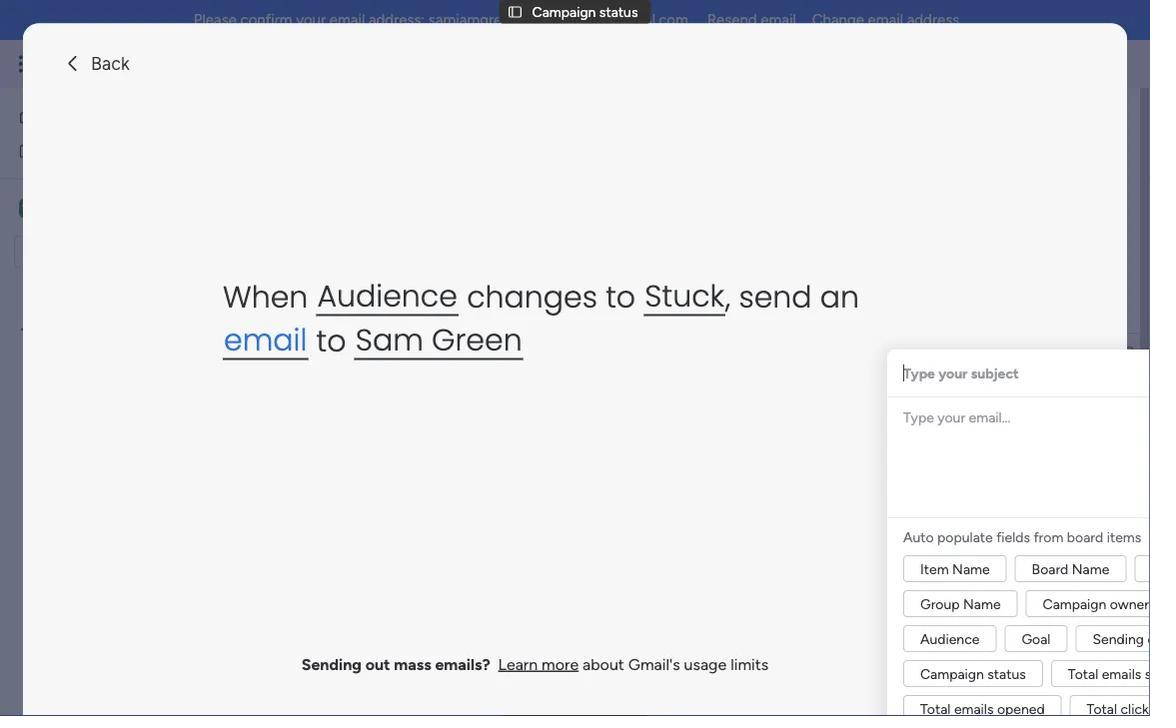 Task type: describe. For each thing, give the bounding box(es) containing it.
select product image
[[18, 54, 38, 74]]

Type your email... text field
[[904, 406, 1151, 510]]

2 workspace image from the left
[[22, 197, 36, 219]]

name for group name
[[964, 596, 1001, 613]]

learn more link
[[498, 655, 579, 674]]

from
[[1034, 529, 1064, 546]]

group
[[921, 596, 960, 613]]

green
[[432, 319, 522, 361]]

audience inside when audience changes to stuck , send an email to sam green
[[317, 275, 458, 317]]

email right change
[[868, 11, 904, 29]]

samiamgreeneggsnham27@gmail.com
[[429, 11, 689, 29]]

2 vertical spatial goal
[[1022, 631, 1051, 648]]

my work image
[[18, 141, 36, 159]]

0 vertical spatial campaign
[[532, 3, 596, 20]]

most
[[621, 300, 668, 325]]

item name
[[921, 561, 990, 578]]

1 vertical spatial status
[[988, 666, 1027, 683]]

change email address
[[812, 11, 960, 29]]

this
[[695, 300, 728, 325]]

help
[[446, 300, 486, 325]]

stuck
[[645, 275, 725, 317]]

2 horizontal spatial to
[[606, 276, 636, 318]]

the
[[587, 300, 616, 325]]

email right resend on the right top of the page
[[761, 11, 796, 29]]

item for item
[[458, 342, 487, 359]]

1 horizontal spatial campaign status
[[921, 666, 1027, 683]]

caret down image
[[21, 324, 29, 338]]

1 audience field from the top
[[932, 340, 1001, 362]]

goal for second goal field from the bottom
[[1124, 343, 1151, 360]]

few tips to help you make the most of this template :)
[[344, 300, 836, 325]]

total emails s
[[1069, 666, 1151, 683]]

home image
[[18, 106, 38, 126]]

changes
[[467, 276, 598, 318]]

board
[[1032, 561, 1069, 578]]

goal for 2nd goal field from the top of the page
[[1124, 555, 1151, 572]]

usage
[[684, 655, 727, 674]]

2 horizontal spatial campaign
[[1043, 596, 1107, 613]]

confirm
[[240, 11, 293, 29]]

to inside field
[[423, 300, 441, 325]]

an
[[821, 276, 860, 318]]

tips
[[384, 300, 418, 325]]

d
[[1148, 631, 1151, 648]]

of
[[673, 300, 690, 325]]

item for item name
[[921, 561, 949, 578]]

back button
[[55, 48, 138, 80]]

resend email link
[[707, 11, 796, 29]]

more
[[542, 655, 579, 674]]

email inside when audience changes to stuck , send an email to sam green
[[224, 319, 307, 361]]

emails
[[1102, 666, 1142, 683]]

sam green image
[[1095, 48, 1127, 80]]

resend
[[707, 11, 757, 29]]

you
[[491, 300, 525, 325]]

auto populate fields from board items
[[904, 529, 1142, 546]]

name for board name
[[1072, 561, 1110, 578]]

sending for sending d
[[1093, 631, 1145, 648]]



Task type: locate. For each thing, give the bounding box(es) containing it.
email right your
[[330, 11, 365, 29]]

0 horizontal spatial campaign
[[532, 3, 596, 20]]

,
[[726, 276, 731, 318]]

1 vertical spatial goal field
[[1119, 552, 1151, 574]]

item
[[458, 342, 487, 359], [921, 561, 949, 578]]

template
[[733, 300, 817, 325]]

gmail's
[[629, 655, 680, 674]]

email down when
[[224, 319, 307, 361]]

1 vertical spatial goal
[[1124, 555, 1151, 572]]

1 goal field from the top
[[1119, 340, 1151, 362]]

address:
[[369, 11, 425, 29]]

campaign
[[532, 3, 596, 20], [1043, 596, 1107, 613], [921, 666, 985, 683]]

items
[[1107, 529, 1142, 546]]

sam
[[356, 319, 424, 361]]

0 horizontal spatial to
[[316, 320, 346, 362]]

about
[[583, 655, 625, 674]]

2 goal field from the top
[[1119, 552, 1151, 574]]

emails?
[[435, 655, 490, 674]]

list box
[[0, 276, 255, 686]]

please confirm your email address: samiamgreeneggsnham27@gmail.com
[[194, 11, 689, 29]]

name down board
[[1072, 561, 1110, 578]]

0 vertical spatial campaign status
[[532, 3, 638, 20]]

sending d
[[1093, 631, 1151, 648]]

to
[[606, 276, 636, 318], [423, 300, 441, 325], [316, 320, 346, 362]]

populate
[[938, 529, 993, 546]]

1 vertical spatial sending
[[302, 655, 362, 674]]

out
[[366, 655, 390, 674]]

resend email
[[707, 11, 796, 29]]

audience
[[317, 275, 458, 317], [937, 343, 996, 360], [937, 555, 996, 572], [921, 631, 980, 648]]

1 vertical spatial audience field
[[932, 552, 1001, 574]]

0 vertical spatial audience field
[[932, 340, 1001, 362]]

goal
[[1124, 343, 1151, 360], [1124, 555, 1151, 572], [1022, 631, 1051, 648]]

0 vertical spatial goal field
[[1119, 340, 1151, 362]]

change email address link
[[812, 11, 960, 29]]

1 vertical spatial item
[[921, 561, 949, 578]]

Type your subject text field
[[888, 350, 1151, 398]]

email
[[330, 11, 365, 29], [761, 11, 796, 29], [868, 11, 904, 29], [224, 319, 307, 361]]

monday button
[[52, 38, 319, 90]]

name right group
[[964, 596, 1001, 613]]

Goal field
[[1119, 340, 1151, 362], [1119, 552, 1151, 574]]

1 horizontal spatial item
[[921, 561, 949, 578]]

group name
[[921, 596, 1001, 613]]

2 vertical spatial campaign
[[921, 666, 985, 683]]

to left of
[[606, 276, 636, 318]]

campaign ideas and requests, main board element
[[0, 382, 255, 416]]

change
[[812, 11, 865, 29]]

1 workspace image from the left
[[19, 197, 39, 219]]

item down help
[[458, 342, 487, 359]]

1 horizontal spatial status
[[988, 666, 1027, 683]]

fields
[[997, 529, 1031, 546]]

1 horizontal spatial campaign
[[921, 666, 985, 683]]

few
[[344, 300, 379, 325]]

0 vertical spatial sending
[[1093, 631, 1145, 648]]

when
[[223, 276, 308, 318]]

sending out mass emails? learn more about gmail's usage limits
[[302, 655, 769, 674]]

name
[[953, 561, 990, 578], [1072, 561, 1110, 578], [964, 596, 1001, 613]]

0 horizontal spatial campaign status
[[532, 3, 638, 20]]

1 vertical spatial campaign
[[1043, 596, 1107, 613]]

send
[[739, 276, 812, 318]]

to right tips
[[423, 300, 441, 325]]

s
[[1145, 666, 1151, 683]]

make
[[529, 300, 582, 325]]

0 vertical spatial status
[[600, 3, 638, 20]]

please
[[194, 11, 237, 29]]

:)
[[822, 300, 836, 325]]

board
[[1068, 529, 1104, 546]]

campaign owner
[[1043, 596, 1150, 613]]

status
[[600, 3, 638, 20], [988, 666, 1027, 683]]

2 audience field from the top
[[932, 552, 1001, 574]]

auto
[[904, 529, 934, 546]]

0 vertical spatial goal
[[1124, 343, 1151, 360]]

when audience changes to stuck , send an email to sam green
[[223, 275, 860, 362]]

option
[[0, 279, 255, 283]]

0 horizontal spatial status
[[600, 3, 638, 20]]

0 vertical spatial item
[[458, 342, 487, 359]]

monday
[[89, 52, 158, 75]]

1 horizontal spatial sending
[[1093, 631, 1145, 648]]

campaign status
[[532, 3, 638, 20], [921, 666, 1027, 683]]

1 horizontal spatial to
[[423, 300, 441, 325]]

owner
[[1111, 596, 1150, 613]]

item up group
[[921, 561, 949, 578]]

Few tips to help you make the most of this template :) field
[[339, 300, 841, 326]]

0 horizontal spatial sending
[[302, 655, 362, 674]]

your
[[296, 11, 326, 29]]

total
[[1069, 666, 1099, 683]]

name for item name
[[953, 561, 990, 578]]

0 horizontal spatial item
[[458, 342, 487, 359]]

mass
[[394, 655, 432, 674]]

name down the populate on the right of page
[[953, 561, 990, 578]]

sending for sending out mass emails? learn more about gmail's usage limits
[[302, 655, 362, 674]]

address
[[907, 11, 960, 29]]

Audience field
[[932, 340, 1001, 362], [932, 552, 1001, 574]]

learn
[[498, 655, 538, 674]]

workspace image
[[19, 197, 39, 219], [22, 197, 36, 219]]

back
[[91, 53, 130, 74]]

sending
[[1093, 631, 1145, 648], [302, 655, 362, 674]]

1 vertical spatial campaign status
[[921, 666, 1027, 683]]

to left sam
[[316, 320, 346, 362]]

limits
[[731, 655, 769, 674]]

sending left d
[[1093, 631, 1145, 648]]

board name
[[1032, 561, 1110, 578]]

sending left out
[[302, 655, 362, 674]]



Task type: vqa. For each thing, say whether or not it's contained in the screenshot.
USE
no



